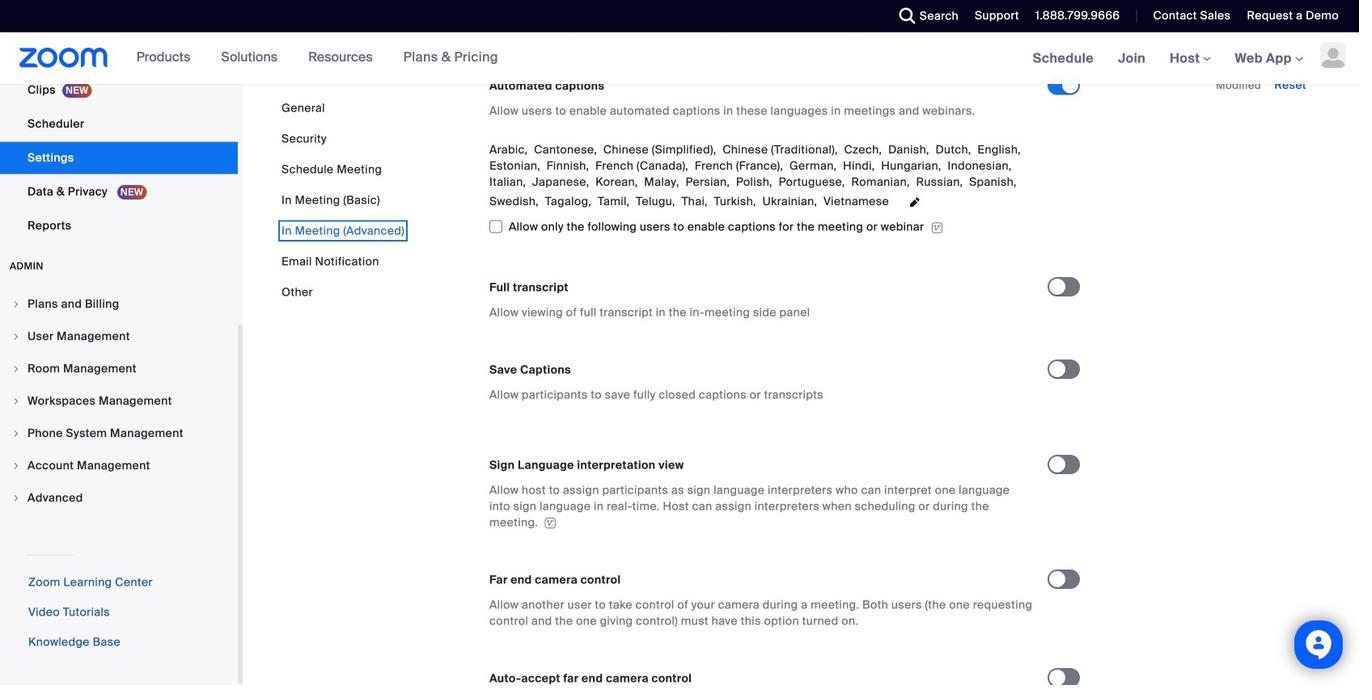 Task type: vqa. For each thing, say whether or not it's contained in the screenshot.
1st menu item from the bottom
yes



Task type: locate. For each thing, give the bounding box(es) containing it.
2 right image from the top
[[11, 364, 21, 374]]

5 menu item from the top
[[0, 419, 238, 449]]

3 menu item from the top
[[0, 354, 238, 385]]

4 menu item from the top
[[0, 386, 238, 417]]

1 right image from the top
[[11, 300, 21, 309]]

personal menu menu
[[0, 0, 238, 244]]

1 vertical spatial right image
[[11, 397, 21, 407]]

right image for first "menu item" from the bottom
[[11, 494, 21, 504]]

add caption languages image
[[902, 195, 928, 210]]

profile picture image
[[1320, 42, 1346, 68]]

right image for 7th "menu item" from the bottom of the admin menu menu
[[11, 300, 21, 309]]

4 right image from the top
[[11, 494, 21, 504]]

banner
[[0, 32, 1359, 85]]

7 menu item from the top
[[0, 483, 238, 514]]

admin menu menu
[[0, 289, 238, 516]]

right image
[[11, 332, 21, 342], [11, 397, 21, 407], [11, 462, 21, 471]]

right image
[[11, 300, 21, 309], [11, 364, 21, 374], [11, 429, 21, 439], [11, 494, 21, 504]]

support version for allow only the following users to enable captions for the meeting or webinar image
[[931, 221, 944, 235]]

0 vertical spatial right image
[[11, 332, 21, 342]]

application
[[489, 483, 1033, 531]]

menu bar
[[282, 100, 405, 301]]

3 right image from the top
[[11, 429, 21, 439]]

1 menu item from the top
[[0, 289, 238, 320]]

2 vertical spatial right image
[[11, 462, 21, 471]]

menu item
[[0, 289, 238, 320], [0, 322, 238, 352], [0, 354, 238, 385], [0, 386, 238, 417], [0, 419, 238, 449], [0, 451, 238, 482], [0, 483, 238, 514]]



Task type: describe. For each thing, give the bounding box(es) containing it.
2 menu item from the top
[[0, 322, 238, 352]]

2 right image from the top
[[11, 397, 21, 407]]

right image for third "menu item" from the bottom
[[11, 429, 21, 439]]

right image for fifth "menu item" from the bottom
[[11, 364, 21, 374]]

support version for sign language interpretation view image
[[542, 518, 558, 529]]

6 menu item from the top
[[0, 451, 238, 482]]

meetings navigation
[[1021, 32, 1359, 85]]

3 right image from the top
[[11, 462, 21, 471]]

1 right image from the top
[[11, 332, 21, 342]]

zoom logo image
[[19, 48, 108, 68]]

product information navigation
[[124, 32, 510, 84]]



